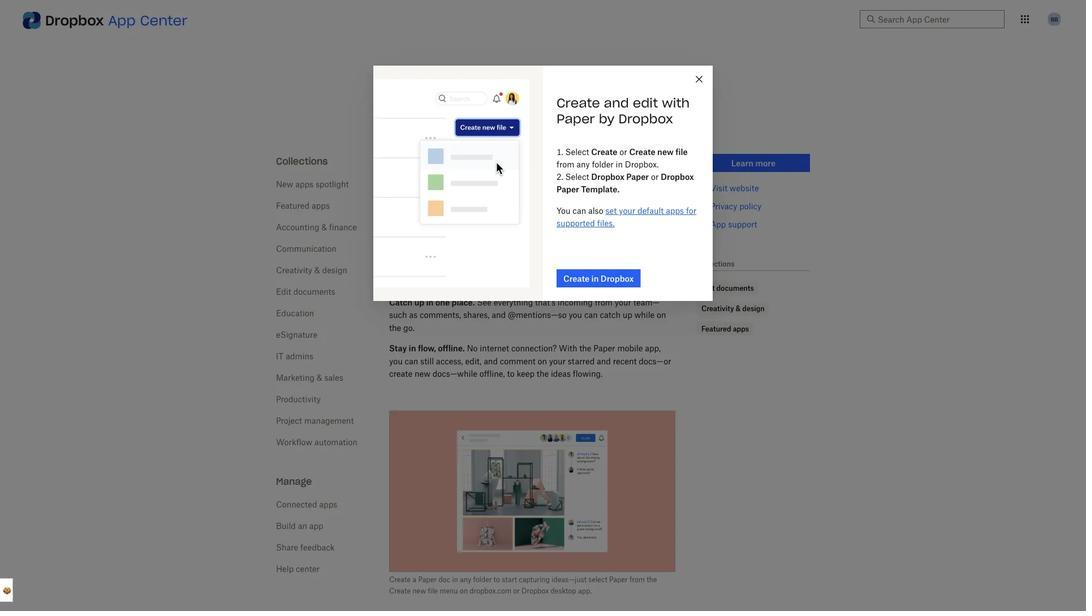 Task type: vqa. For each thing, say whether or not it's contained in the screenshot.
the free related to Your free trial ends on Saturday, December 16, 2023. If you don't cancel
no



Task type: locate. For each thing, give the bounding box(es) containing it.
the right 'select'
[[647, 575, 657, 584]]

edit
[[633, 95, 658, 111], [578, 218, 592, 228]]

0 horizontal spatial any
[[460, 575, 471, 584]]

create inside create and edit with paper by dropbox
[[557, 95, 600, 111]]

app, up docs—or
[[645, 343, 661, 353]]

0 vertical spatial so
[[564, 231, 573, 241]]

1 horizontal spatial edit documents link
[[702, 282, 754, 294]]

1 horizontal spatial edit documents
[[702, 284, 754, 292]]

visit
[[711, 183, 728, 193]]

you up sound—all
[[456, 185, 470, 195]]

select up video
[[566, 172, 589, 182]]

comments, up at
[[543, 264, 584, 274]]

0 horizontal spatial create
[[389, 369, 413, 378]]

the down and
[[532, 231, 544, 241]]

create in dropbox button
[[557, 269, 641, 287]]

on
[[657, 310, 666, 320], [538, 356, 547, 366], [460, 586, 468, 595]]

to inside "post and reply to comments, so you can keep projects moving forward even if you're not at your desk."
[[533, 264, 541, 274]]

a left single
[[476, 198, 480, 207]]

0 vertical spatial select
[[566, 147, 589, 157]]

1 vertical spatial collections
[[697, 259, 735, 268]]

paper inside the dropbox paper template.
[[557, 184, 579, 194]]

1 vertical spatial edit
[[578, 218, 592, 228]]

new left menu
[[413, 586, 426, 595]]

1 vertical spatial design
[[743, 304, 765, 313]]

the
[[532, 231, 544, 241], [389, 323, 401, 332], [580, 343, 592, 353], [537, 369, 549, 378], [647, 575, 657, 584]]

file inside create a paper doc in any folder to start capturing ideas—just select paper from the create new file menu on dropbox.com or dropbox desktop app.
[[428, 586, 438, 595]]

video
[[588, 185, 608, 195]]

place. left and
[[507, 198, 529, 207]]

create for create and edit with paper by dropbox
[[557, 95, 600, 111]]

set your default apps for supported files. link
[[557, 206, 697, 228]]

in up the incoming
[[592, 274, 599, 283]]

0 horizontal spatial featured apps link
[[276, 201, 330, 210]]

on inside create a paper doc in any folder to start capturing ideas—just select paper from the create new file menu on dropbox.com or dropbox desktop app.
[[460, 586, 468, 595]]

0 horizontal spatial comments,
[[420, 310, 461, 320]]

1 select from the top
[[566, 147, 589, 157]]

0 vertical spatial comments,
[[543, 264, 584, 274]]

from inside the select create or create new file from any folder in dropbox.
[[557, 159, 574, 169]]

the inside create new docs or edit existing ones, and share them with your team right from the app, so you can capture inspiration wherever you are.
[[532, 231, 544, 241]]

catch
[[389, 297, 412, 307]]

&
[[322, 222, 327, 232], [315, 265, 320, 275], [736, 304, 741, 313], [317, 373, 322, 382]]

paper inside paper by dropbox dropbox
[[437, 76, 475, 92]]

0 horizontal spatial edit
[[276, 287, 291, 296]]

0 horizontal spatial ideas
[[478, 155, 499, 165]]

1 horizontal spatial ideas
[[551, 369, 571, 378]]

1 horizontal spatial create
[[619, 172, 643, 182]]

1 vertical spatial select
[[566, 172, 589, 182]]

edit for edit documents link to the left
[[276, 287, 291, 296]]

featured apps link
[[276, 201, 330, 210], [702, 323, 749, 334]]

in left one
[[426, 297, 434, 307]]

can down the files.
[[590, 231, 604, 241]]

1 horizontal spatial creativity
[[702, 304, 734, 313]]

set
[[606, 206, 617, 215]]

can inside "post and reply to comments, so you can keep projects moving forward even if you're not at your desk."
[[613, 264, 626, 274]]

place. up shares,
[[452, 297, 475, 307]]

select up "helps"
[[566, 147, 589, 157]]

file inside the select create or create new file from any folder in dropbox.
[[676, 147, 688, 157]]

1 vertical spatial creativity & design
[[702, 304, 765, 313]]

and up the select create or create new file from any folder in dropbox. in the right of the page
[[604, 95, 629, 111]]

1 horizontal spatial you
[[557, 206, 571, 215]]

folder up teams
[[592, 159, 614, 169]]

you up "docs" on the top
[[557, 206, 571, 215]]

comment
[[500, 356, 536, 366]]

0 horizontal spatial on
[[460, 586, 468, 595]]

and up flowing.
[[597, 356, 611, 366]]

1 horizontal spatial app,
[[645, 343, 661, 353]]

0 horizontal spatial keep
[[517, 369, 535, 378]]

0 horizontal spatial so
[[564, 231, 573, 241]]

everything up the it
[[527, 185, 566, 195]]

doc
[[439, 575, 450, 584]]

your up the "ones,"
[[619, 206, 636, 215]]

0 horizontal spatial ideas.
[[432, 185, 454, 195]]

from up catch
[[595, 297, 613, 307]]

with
[[662, 95, 690, 111], [560, 155, 577, 165], [508, 185, 525, 195], [599, 198, 616, 207], [434, 231, 450, 241]]

documents for edit documents link to the left
[[293, 287, 335, 296]]

0 vertical spatial you
[[456, 185, 470, 195]]

0 horizontal spatial by
[[479, 76, 495, 92]]

creativity
[[276, 265, 312, 275], [702, 304, 734, 313]]

so down supported
[[564, 231, 573, 241]]

new apps spotlight
[[276, 179, 349, 189]]

paper inside create and edit with paper by dropbox
[[557, 111, 595, 126]]

app left center
[[108, 12, 136, 29]]

keep inside "no internet connection? with the paper mobile app, you can still access, edit, and comment on your starred and recent docs—or create new docs—while offline, to keep the ideas flowing."
[[517, 369, 535, 378]]

on down connection?
[[538, 356, 547, 366]]

dropbox inside the dropbox paper template.
[[661, 172, 694, 182]]

1 vertical spatial so
[[587, 264, 595, 274]]

or right "docs" on the top
[[568, 218, 576, 228]]

any up "helps"
[[577, 159, 590, 169]]

1 vertical spatial keep
[[517, 369, 535, 378]]

share up inspiration
[[389, 231, 410, 241]]

create for create and share early ideas collaboratively with dropbox paper.
[[389, 155, 415, 165]]

edit
[[702, 284, 715, 292], [276, 287, 291, 296]]

start
[[502, 575, 517, 584]]

and down select dropbox paper or
[[611, 185, 625, 195]]

default
[[638, 206, 664, 215]]

on right menu
[[460, 586, 468, 595]]

project management
[[276, 416, 354, 425]]

0 horizontal spatial folder
[[473, 575, 492, 584]]

1 horizontal spatial keep
[[628, 264, 646, 274]]

dropbox inside create a paper doc in any folder to start capturing ideas—just select paper from the create new file menu on dropbox.com or dropbox desktop app.
[[522, 586, 549, 595]]

1 vertical spatial on
[[538, 356, 547, 366]]

1 vertical spatial file
[[428, 586, 438, 595]]

your down with
[[549, 356, 566, 366]]

and up offline,
[[484, 356, 498, 366]]

a left "doc"
[[413, 575, 416, 584]]

create inside "dropbox paper is a collaborative workspace that helps teams create and share early ideas. you can work with everything from video and images, to code and sound—all in a single place. and it comes free with dropbox."
[[619, 172, 643, 182]]

1 vertical spatial any
[[460, 575, 471, 584]]

your right at
[[558, 277, 574, 286]]

by inside create and edit with paper by dropbox
[[599, 111, 615, 126]]

dropbox. inside "dropbox paper is a collaborative workspace that helps teams create and share early ideas. you can work with everything from video and images, to code and sound—all in a single place. and it comes free with dropbox."
[[618, 198, 652, 207]]

connected
[[276, 499, 317, 509]]

app, inside create new docs or edit existing ones, and share them with your team right from the app, so you can capture inspiration wherever you are.
[[546, 231, 562, 241]]

accounting & finance link
[[276, 222, 357, 232]]

new inside create new docs or edit existing ones, and share them with your team right from the app, so you can capture inspiration wherever you are.
[[530, 218, 546, 228]]

1 horizontal spatial documents
[[717, 284, 754, 292]]

a inside create a paper doc in any folder to start capturing ideas—just select paper from the create new file menu on dropbox.com or dropbox desktop app.
[[413, 575, 416, 584]]

new right paper. on the top right of page
[[658, 147, 674, 157]]

the up starred
[[580, 343, 592, 353]]

a right is
[[455, 172, 460, 182]]

early inside "dropbox paper is a collaborative workspace that helps teams create and share early ideas. you can work with everything from video and images, to code and sound—all in a single place. and it comes free with dropbox."
[[412, 185, 430, 195]]

set your default apps for supported files.
[[557, 206, 697, 228]]

new inside create a paper doc in any folder to start capturing ideas—just select paper from the create new file menu on dropbox.com or dropbox desktop app.
[[413, 586, 426, 595]]

0 vertical spatial place.
[[507, 198, 529, 207]]

1 horizontal spatial folder
[[592, 159, 614, 169]]

comments, inside see everything that's incoming from your team— such as comments, shares, and @mentions—so you can catch up while on the go.
[[420, 310, 461, 320]]

create and edit with paper by dropbox dialog
[[373, 66, 713, 301]]

you down team
[[468, 244, 481, 253]]

0 vertical spatial folder
[[592, 159, 614, 169]]

menu
[[440, 586, 458, 595]]

supported
[[557, 218, 595, 228]]

create
[[619, 172, 643, 182], [389, 369, 413, 378]]

communication link
[[276, 244, 337, 253]]

and up if
[[497, 264, 511, 274]]

and
[[604, 95, 629, 111], [417, 155, 432, 165], [645, 172, 659, 182], [611, 185, 625, 195], [409, 198, 424, 207], [417, 218, 432, 228], [648, 218, 662, 228], [497, 264, 511, 274], [492, 310, 506, 320], [484, 356, 498, 366], [597, 356, 611, 366]]

can inside "dropbox paper is a collaborative workspace that helps teams create and share early ideas. you can work with everything from video and images, to code and sound—all in a single place. and it comes free with dropbox."
[[472, 185, 486, 195]]

and inside create new docs or edit existing ones, and share them with your team right from the app, so you can capture inspiration wherever you are.
[[648, 218, 662, 228]]

and down "default"
[[648, 218, 662, 228]]

0 horizontal spatial place.
[[452, 297, 475, 307]]

by
[[479, 76, 495, 92], [599, 111, 615, 126]]

create
[[557, 95, 600, 111], [591, 147, 618, 157], [629, 147, 656, 157], [389, 155, 415, 165], [389, 218, 415, 228], [503, 218, 528, 228], [564, 274, 590, 283], [389, 575, 411, 584], [389, 586, 411, 595]]

you down capture in the top right of the page
[[597, 264, 611, 274]]

can down collaborative at top left
[[472, 185, 486, 195]]

by inside paper by dropbox dropbox
[[479, 76, 495, 92]]

dropbox
[[45, 12, 104, 29], [499, 76, 553, 92], [437, 96, 469, 106], [619, 111, 673, 126], [579, 155, 612, 165], [591, 172, 625, 182], [661, 172, 694, 182], [389, 172, 421, 182], [601, 274, 634, 283], [522, 586, 549, 595]]

documents
[[717, 284, 754, 292], [293, 287, 335, 296]]

so up the desk.
[[587, 264, 595, 274]]

app.
[[578, 586, 592, 595]]

1 vertical spatial early
[[412, 185, 430, 195]]

1 horizontal spatial a
[[455, 172, 460, 182]]

0 vertical spatial everything
[[527, 185, 566, 195]]

0 horizontal spatial a
[[413, 575, 416, 584]]

1 horizontal spatial on
[[538, 356, 547, 366]]

share up is
[[434, 155, 455, 165]]

2 vertical spatial a
[[413, 575, 416, 584]]

early up sound—all
[[412, 185, 430, 195]]

select for dropbox
[[566, 172, 589, 182]]

sales
[[324, 373, 343, 382]]

0 horizontal spatial creativity & design link
[[276, 265, 347, 275]]

so
[[564, 231, 573, 241], [587, 264, 595, 274]]

to down comment
[[507, 369, 515, 378]]

dropbox.
[[625, 159, 659, 169], [618, 198, 652, 207]]

can down capture in the top right of the page
[[613, 264, 626, 274]]

and inside create and edit with paper by dropbox
[[604, 95, 629, 111]]

1 horizontal spatial featured apps link
[[702, 323, 749, 334]]

with
[[559, 343, 577, 353]]

1 vertical spatial ideas
[[551, 369, 571, 378]]

up up as
[[414, 297, 424, 307]]

ideas—just
[[552, 575, 587, 584]]

1 horizontal spatial edit
[[702, 284, 715, 292]]

2 horizontal spatial on
[[657, 310, 666, 320]]

creativity inside creativity & design link
[[702, 304, 734, 313]]

create down stay
[[389, 369, 413, 378]]

0 vertical spatial dropbox.
[[625, 159, 659, 169]]

or up select dropbox paper or
[[620, 147, 627, 157]]

dropbox. inside the select create or create new file from any folder in dropbox.
[[625, 159, 659, 169]]

can left catch
[[584, 310, 598, 320]]

the down such
[[389, 323, 401, 332]]

app
[[108, 12, 136, 29], [711, 219, 726, 229]]

0 vertical spatial edit
[[633, 95, 658, 111]]

share down sound—all
[[434, 218, 455, 228]]

your up catch
[[615, 297, 631, 307]]

1 horizontal spatial app
[[711, 219, 726, 229]]

you inside "post and reply to comments, so you can keep projects moving forward even if you're not at your desk."
[[597, 264, 611, 274]]

0 vertical spatial creativity
[[276, 265, 312, 275]]

and inside see everything that's incoming from your team— such as comments, shares, and @mentions—so you can catch up while on the go.
[[492, 310, 506, 320]]

folder inside create a paper doc in any folder to start capturing ideas—just select paper from the create new file menu on dropbox.com or dropbox desktop app.
[[473, 575, 492, 584]]

paper by dropbox dropbox
[[437, 76, 553, 106]]

early for ideas
[[457, 155, 476, 165]]

1 vertical spatial dropbox.
[[618, 198, 652, 207]]

collections up new apps spotlight link
[[276, 155, 328, 167]]

or inside create a paper doc in any folder to start capturing ideas—just select paper from the create new file menu on dropbox.com or dropbox desktop app.
[[513, 586, 520, 595]]

1 vertical spatial folder
[[473, 575, 492, 584]]

create new docs or edit existing ones, and share them with your team right from the app, so you can capture inspiration wherever you are.
[[389, 218, 662, 253]]

1 horizontal spatial comments,
[[543, 264, 584, 274]]

stay in flow, offline.
[[389, 343, 465, 353]]

from down "helps"
[[569, 185, 586, 195]]

1 horizontal spatial collections
[[697, 259, 735, 268]]

1 vertical spatial place.
[[452, 297, 475, 307]]

2 vertical spatial on
[[460, 586, 468, 595]]

1 vertical spatial app,
[[645, 343, 661, 353]]

1 horizontal spatial featured
[[702, 324, 731, 333]]

comments, down one
[[420, 310, 461, 320]]

to up 'not'
[[533, 264, 541, 274]]

creativity & design
[[276, 265, 347, 275], [702, 304, 765, 313]]

template.
[[581, 184, 620, 194]]

workflow automation
[[276, 437, 357, 447]]

and up images,
[[645, 172, 659, 182]]

0 vertical spatial creativity & design link
[[276, 265, 347, 275]]

early up collaborative at top left
[[457, 155, 476, 165]]

0 vertical spatial featured
[[276, 201, 310, 210]]

or up images,
[[651, 172, 659, 182]]

1 horizontal spatial featured apps
[[702, 324, 749, 333]]

ideas down starred
[[551, 369, 571, 378]]

0 vertical spatial keep
[[628, 264, 646, 274]]

0 vertical spatial ideas.
[[432, 185, 454, 195]]

1 vertical spatial create
[[389, 369, 413, 378]]

dropbox. up the dropbox paper template.
[[625, 159, 659, 169]]

edit documents link
[[702, 282, 754, 294], [276, 287, 335, 296]]

can left still
[[405, 356, 418, 366]]

website
[[730, 183, 759, 193]]

keep down comment
[[517, 369, 535, 378]]

paper.
[[614, 155, 638, 165]]

so inside "post and reply to comments, so you can keep projects moving forward even if you're not at your desk."
[[587, 264, 595, 274]]

keep inside "post and reply to comments, so you can keep projects moving forward even if you're not at your desk."
[[628, 264, 646, 274]]

1 horizontal spatial creativity & design
[[702, 304, 765, 313]]

you inside create and edit with paper by dropbox dialog
[[557, 206, 571, 215]]

dropbox. down images,
[[618, 198, 652, 207]]

ideas up collaborative at top left
[[478, 155, 499, 165]]

while
[[635, 310, 655, 320]]

connected apps link
[[276, 499, 337, 509]]

from up that
[[557, 159, 574, 169]]

0 horizontal spatial collections
[[276, 155, 328, 167]]

dropbox inside "dropbox paper is a collaborative workspace that helps teams create and share early ideas. you can work with everything from video and images, to code and sound—all in a single place. and it comes free with dropbox."
[[389, 172, 421, 182]]

create inside create new docs or edit existing ones, and share them with your team right from the app, so you can capture inspiration wherever you are.
[[503, 218, 528, 228]]

0 horizontal spatial documents
[[293, 287, 335, 296]]

you
[[575, 231, 588, 241], [468, 244, 481, 253], [597, 264, 611, 274], [569, 310, 582, 320], [389, 356, 403, 366]]

everything
[[527, 185, 566, 195], [494, 297, 533, 307]]

images,
[[627, 185, 656, 195]]

collections down app support
[[697, 259, 735, 268]]

creativity & design for leftmost creativity & design link
[[276, 265, 347, 275]]

select inside the select create or create new file from any folder in dropbox.
[[566, 147, 589, 157]]

as
[[409, 310, 418, 320]]

0 horizontal spatial creativity
[[276, 265, 312, 275]]

to inside "dropbox paper is a collaborative workspace that helps teams create and share early ideas. you can work with everything from video and images, to code and sound—all in a single place. and it comes free with dropbox."
[[658, 185, 665, 195]]

from right right
[[512, 231, 530, 241]]

share
[[434, 155, 455, 165], [389, 185, 410, 195], [434, 218, 455, 228], [389, 231, 410, 241]]

and right shares,
[[492, 310, 506, 320]]

1 vertical spatial creativity & design link
[[702, 303, 765, 314]]

capture
[[606, 231, 635, 241]]

from right 'select'
[[630, 575, 645, 584]]

create inside button
[[564, 274, 590, 283]]

0 horizontal spatial featured apps
[[276, 201, 330, 210]]

you down the incoming
[[569, 310, 582, 320]]

design
[[322, 265, 347, 275], [743, 304, 765, 313]]

app down privacy
[[711, 219, 726, 229]]

no
[[467, 343, 478, 353]]

1 horizontal spatial file
[[676, 147, 688, 157]]

create for create and share early ideas.
[[389, 218, 415, 228]]

0 horizontal spatial app
[[108, 12, 136, 29]]

0 horizontal spatial file
[[428, 586, 438, 595]]

1 horizontal spatial so
[[587, 264, 595, 274]]

on inside see everything that's incoming from your team— such as comments, shares, and @mentions—so you can catch up while on the go.
[[657, 310, 666, 320]]

app,
[[546, 231, 562, 241], [645, 343, 661, 353]]

1 vertical spatial featured
[[702, 324, 731, 333]]

to right images,
[[658, 185, 665, 195]]

from inside see everything that's incoming from your team— such as comments, shares, and @mentions—so you can catch up while on the go.
[[595, 297, 613, 307]]

and inside "post and reply to comments, so you can keep projects moving forward even if you're not at your desk."
[[497, 264, 511, 274]]

ideas. up team
[[478, 218, 501, 228]]

are.
[[484, 244, 497, 253]]

1 horizontal spatial edit
[[633, 95, 658, 111]]

or down start
[[513, 586, 520, 595]]

new inside "no internet connection? with the paper mobile app, you can still access, edit, and comment on your starred and recent docs—or create new docs—while offline, to keep the ideas flowing."
[[415, 369, 430, 378]]

comments, inside "post and reply to comments, so you can keep projects moving forward even if you're not at your desk."
[[543, 264, 584, 274]]

1 vertical spatial everything
[[494, 297, 533, 307]]

0 vertical spatial on
[[657, 310, 666, 320]]

in up select dropbox paper or
[[616, 159, 623, 169]]

stay
[[389, 343, 407, 353]]

from
[[557, 159, 574, 169], [569, 185, 586, 195], [512, 231, 530, 241], [595, 297, 613, 307], [630, 575, 645, 584]]

new left "docs" on the top
[[530, 218, 546, 228]]

everything down you're
[[494, 297, 533, 307]]

ideas. up sound—all
[[432, 185, 454, 195]]

early for ideas.
[[457, 218, 476, 228]]

early up team
[[457, 218, 476, 228]]

2 select from the top
[[566, 172, 589, 182]]

0 vertical spatial file
[[676, 147, 688, 157]]

that
[[555, 172, 569, 182]]

ideas inside "no internet connection? with the paper mobile app, you can still access, edit, and comment on your starred and recent docs—or create new docs—while offline, to keep the ideas flowing."
[[551, 369, 571, 378]]

help
[[276, 564, 294, 573]]

app support
[[711, 219, 757, 229]]

if
[[502, 277, 507, 286]]

select
[[566, 147, 589, 157], [566, 172, 589, 182]]

0 vertical spatial by
[[479, 76, 495, 92]]

docs
[[548, 218, 566, 228]]

app, down "docs" on the top
[[546, 231, 562, 241]]

to left start
[[494, 575, 500, 584]]

1 horizontal spatial up
[[623, 310, 632, 320]]

in right "doc"
[[452, 575, 458, 584]]

create up images,
[[619, 172, 643, 182]]

share up code
[[389, 185, 410, 195]]

up left while
[[623, 310, 632, 320]]

build an app
[[276, 521, 323, 530]]

folder up 'dropbox.com'
[[473, 575, 492, 584]]

1 vertical spatial creativity
[[702, 304, 734, 313]]

0 vertical spatial collections
[[276, 155, 328, 167]]

new down still
[[415, 369, 430, 378]]

or
[[620, 147, 627, 157], [651, 172, 659, 182], [568, 218, 576, 228], [513, 586, 520, 595]]

share inside "dropbox paper is a collaborative workspace that helps teams create and share early ideas. you can work with everything from video and images, to code and sound—all in a single place. and it comes free with dropbox."
[[389, 185, 410, 195]]

0 vertical spatial up
[[414, 297, 424, 307]]

0 horizontal spatial you
[[456, 185, 470, 195]]

on right while
[[657, 310, 666, 320]]

1 horizontal spatial creativity & design link
[[702, 303, 765, 314]]

with inside create new docs or edit existing ones, and share them with your team right from the app, so you can capture inspiration wherever you are.
[[434, 231, 450, 241]]

keep up team—
[[628, 264, 646, 274]]

helps
[[572, 172, 592, 182]]

you down stay
[[389, 356, 403, 366]]

can up supported
[[573, 206, 586, 215]]

1 horizontal spatial any
[[577, 159, 590, 169]]

your up 'wherever'
[[452, 231, 469, 241]]

1 vertical spatial a
[[476, 198, 480, 207]]

any right "doc"
[[460, 575, 471, 584]]

it admins link
[[276, 351, 314, 361]]

free
[[583, 198, 597, 207]]

see everything that's incoming from your team— such as comments, shares, and @mentions—so you can catch up while on the go.
[[389, 297, 666, 332]]



Task type: describe. For each thing, give the bounding box(es) containing it.
you're
[[510, 277, 532, 286]]

ideas. inside "dropbox paper is a collaborative workspace that helps teams create and share early ideas. you can work with everything from video and images, to code and sound—all in a single place. and it comes free with dropbox."
[[432, 185, 454, 195]]

1 horizontal spatial design
[[743, 304, 765, 313]]

at
[[548, 277, 555, 286]]

your inside "post and reply to comments, so you can keep projects moving forward even if you're not at your desk."
[[558, 277, 574, 286]]

documents for right edit documents link
[[717, 284, 754, 292]]

folder inside the select create or create new file from any folder in dropbox.
[[592, 159, 614, 169]]

recent
[[613, 356, 637, 366]]

reply
[[513, 264, 531, 274]]

existing
[[594, 218, 624, 228]]

flow,
[[418, 343, 436, 353]]

2 horizontal spatial a
[[476, 198, 480, 207]]

build an app link
[[276, 521, 323, 530]]

manage
[[276, 476, 312, 487]]

0 vertical spatial featured apps
[[276, 201, 330, 210]]

1 vertical spatial featured apps link
[[702, 323, 749, 334]]

moving
[[422, 277, 449, 286]]

edit inside create and edit with paper by dropbox
[[633, 95, 658, 111]]

marketing & sales
[[276, 373, 343, 382]]

help center
[[276, 564, 320, 573]]

post and reply to comments, so you can keep projects moving forward even if you're not at your desk.
[[389, 264, 646, 286]]

and up sound—all
[[417, 155, 432, 165]]

team
[[471, 231, 490, 241]]

in inside the select create or create new file from any folder in dropbox.
[[616, 159, 623, 169]]

create for create in dropbox
[[564, 274, 590, 283]]

your inside set your default apps for supported files.
[[619, 206, 636, 215]]

0 vertical spatial app
[[108, 12, 136, 29]]

workflow automation link
[[276, 437, 357, 447]]

esignature link
[[276, 330, 317, 339]]

place. inside "dropbox paper is a collaborative workspace that helps teams create and share early ideas. you can work with everything from video and images, to code and sound—all in a single place. and it comes free with dropbox."
[[507, 198, 529, 207]]

creativity for creativity & design link to the bottom
[[702, 304, 734, 313]]

app inside "link"
[[711, 219, 726, 229]]

connected apps
[[276, 499, 337, 509]]

app education modal image image
[[373, 79, 530, 287]]

from inside "dropbox paper is a collaborative workspace that helps teams create and share early ideas. you can work with everything from video and images, to code and sound—all in a single place. and it comes free with dropbox."
[[569, 185, 586, 195]]

from inside create new docs or edit existing ones, and share them with your team right from the app, so you can capture inspiration wherever you are.
[[512, 231, 530, 241]]

mobile
[[618, 343, 643, 353]]

paper inside "no internet connection? with the paper mobile app, you can still access, edit, and comment on your starred and recent docs—or create new docs—while offline, to keep the ideas flowing."
[[594, 343, 615, 353]]

app, inside "no internet connection? with the paper mobile app, you can still access, edit, and comment on your starred and recent docs—or create new docs—while offline, to keep the ideas flowing."
[[645, 343, 661, 353]]

0 horizontal spatial featured
[[276, 201, 310, 210]]

create for create new docs or edit existing ones, and share them with your team right from the app, so you can capture inspiration wherever you are.
[[503, 218, 528, 228]]

ones,
[[626, 218, 645, 228]]

it admins
[[276, 351, 314, 361]]

the down connection?
[[537, 369, 549, 378]]

everything inside see everything that's incoming from your team— such as comments, shares, and @mentions—so you can catch up while on the go.
[[494, 297, 533, 307]]

capturing
[[519, 575, 550, 584]]

0 horizontal spatial edit documents link
[[276, 287, 335, 296]]

select dropbox paper or
[[566, 172, 661, 182]]

also
[[588, 206, 604, 215]]

can inside "no internet connection? with the paper mobile app, you can still access, edit, and comment on your starred and recent docs—or create new docs—while offline, to keep the ideas flowing."
[[405, 356, 418, 366]]

and right code
[[409, 198, 424, 207]]

dropbox inside create and edit with paper by dropbox
[[619, 111, 673, 126]]

catch
[[600, 310, 621, 320]]

paper inside "dropbox paper is a collaborative workspace that helps teams create and share early ideas. you can work with everything from video and images, to code and sound—all in a single place. and it comes free with dropbox."
[[423, 172, 445, 182]]

right
[[492, 231, 510, 241]]

in inside "dropbox paper is a collaborative workspace that helps teams create and share early ideas. you can work with everything from video and images, to code and sound—all in a single place. and it comes free with dropbox."
[[467, 198, 474, 207]]

0 vertical spatial a
[[455, 172, 460, 182]]

still
[[420, 356, 434, 366]]

@mentions—so
[[508, 310, 567, 320]]

that's
[[535, 297, 556, 307]]

collections for documents
[[697, 259, 735, 268]]

or inside the select create or create new file from any folder in dropbox.
[[620, 147, 627, 157]]

starred
[[568, 356, 595, 366]]

single
[[483, 198, 505, 207]]

0 vertical spatial featured apps link
[[276, 201, 330, 210]]

marketing
[[276, 373, 315, 382]]

productivity link
[[276, 394, 321, 404]]

app
[[309, 521, 323, 530]]

one
[[436, 297, 450, 307]]

0 horizontal spatial edit documents
[[276, 287, 335, 296]]

is
[[447, 172, 453, 182]]

share feedback link
[[276, 542, 335, 552]]

in right stay
[[409, 343, 416, 353]]

collections for apps
[[276, 155, 328, 167]]

connection?
[[511, 343, 557, 353]]

edit for right edit documents link
[[702, 284, 715, 292]]

policy
[[740, 201, 762, 211]]

create inside "no internet connection? with the paper mobile app, you can still access, edit, and comment on your starred and recent docs—or create new docs—while offline, to keep the ideas flowing."
[[389, 369, 413, 378]]

forward
[[451, 277, 481, 286]]

finance
[[329, 222, 357, 232]]

on inside "no internet connection? with the paper mobile app, you can still access, edit, and comment on your starred and recent docs—or create new docs—while offline, to keep the ideas flowing."
[[538, 356, 547, 366]]

it
[[549, 198, 554, 207]]

go.
[[403, 323, 415, 332]]

your inside "no internet connection? with the paper mobile app, you can still access, edit, and comment on your starred and recent docs—or create new docs—while offline, to keep the ideas flowing."
[[549, 356, 566, 366]]

you inside "dropbox paper is a collaborative workspace that helps teams create and share early ideas. you can work with everything from video and images, to code and sound—all in a single place. and it comes free with dropbox."
[[456, 185, 470, 195]]

any inside create a paper doc in any folder to start capturing ideas—just select paper from the create new file menu on dropbox.com or dropbox desktop app.
[[460, 575, 471, 584]]

files.
[[597, 218, 615, 228]]

accounting
[[276, 222, 319, 232]]

so inside create new docs or edit existing ones, and share them with your team right from the app, so you can capture inspiration wherever you are.
[[564, 231, 573, 241]]

you inside "no internet connection? with the paper mobile app, you can still access, edit, and comment on your starred and recent docs—or create new docs—while offline, to keep the ideas flowing."
[[389, 356, 403, 366]]

dropbox paper is a collaborative workspace that helps teams create and share early ideas. you can work with everything from video and images, to code and sound—all in a single place. and it comes free with dropbox.
[[389, 172, 665, 207]]

workflow
[[276, 437, 312, 447]]

select for create
[[566, 147, 589, 157]]

catch up in one place.
[[389, 297, 475, 307]]

create in dropbox
[[564, 274, 634, 283]]

privacy policy
[[711, 201, 762, 211]]

communication
[[276, 244, 337, 253]]

shares,
[[463, 310, 490, 320]]

team—
[[634, 297, 660, 307]]

center
[[140, 12, 188, 29]]

and
[[531, 198, 547, 207]]

dropbox inside button
[[601, 274, 634, 283]]

1 horizontal spatial ideas.
[[478, 218, 501, 228]]

wherever
[[431, 244, 466, 253]]

comes
[[556, 198, 581, 207]]

edit inside create new docs or edit existing ones, and share them with your team right from the app, so you can capture inspiration wherever you are.
[[578, 218, 592, 228]]

projects
[[389, 277, 419, 286]]

dropbox.com
[[470, 586, 511, 595]]

automation
[[315, 437, 357, 447]]

up inside see everything that's incoming from your team— such as comments, shares, and @mentions—so you can catch up while on the go.
[[623, 310, 632, 320]]

new
[[276, 179, 293, 189]]

support
[[728, 219, 757, 229]]

incoming
[[558, 297, 593, 307]]

you down supported
[[575, 231, 588, 241]]

spotlight
[[316, 179, 349, 189]]

project
[[276, 416, 302, 425]]

1 vertical spatial featured apps
[[702, 324, 749, 333]]

creativity for leftmost creativity & design link
[[276, 265, 312, 275]]

Search App Center text field
[[878, 13, 998, 25]]

docs—or
[[639, 356, 671, 366]]

docs—while
[[433, 369, 478, 378]]

no internet connection? with the paper mobile app, you can still access, edit, and comment on your starred and recent docs—or create new docs—while offline, to keep the ideas flowing.
[[389, 343, 671, 378]]

desktop
[[551, 586, 576, 595]]

build
[[276, 521, 296, 530]]

0 vertical spatial ideas
[[478, 155, 499, 165]]

project management link
[[276, 416, 354, 425]]

feedback
[[300, 542, 335, 552]]

0 horizontal spatial up
[[414, 297, 424, 307]]

esignature
[[276, 330, 317, 339]]

and up "them"
[[417, 218, 432, 228]]

the inside create a paper doc in any folder to start capturing ideas—just select paper from the create new file menu on dropbox.com or dropbox desktop app.
[[647, 575, 657, 584]]

access,
[[436, 356, 463, 366]]

you inside see everything that's incoming from your team— such as comments, shares, and @mentions—so you can catch up while on the go.
[[569, 310, 582, 320]]

from inside create a paper doc in any folder to start capturing ideas—just select paper from the create new file menu on dropbox.com or dropbox desktop app.
[[630, 575, 645, 584]]

any inside the select create or create new file from any folder in dropbox.
[[577, 159, 590, 169]]

apps inside set your default apps for supported files.
[[666, 206, 684, 215]]

can inside create new docs or edit existing ones, and share them with your team right from the app, so you can capture inspiration wherever you are.
[[590, 231, 604, 241]]

create for create a paper doc in any folder to start capturing ideas—just select paper from the create new file menu on dropbox.com or dropbox desktop app.
[[389, 575, 411, 584]]

in inside create a paper doc in any folder to start capturing ideas—just select paper from the create new file menu on dropbox.com or dropbox desktop app.
[[452, 575, 458, 584]]

even
[[483, 277, 500, 286]]

share inside create new docs or edit existing ones, and share them with your team right from the app, so you can capture inspiration wherever you are.
[[389, 231, 410, 241]]

your inside create new docs or edit existing ones, and share them with your team right from the app, so you can capture inspiration wherever you are.
[[452, 231, 469, 241]]

your inside see everything that's incoming from your team— such as comments, shares, and @mentions—so you can catch up while on the go.
[[615, 297, 631, 307]]

share feedback
[[276, 542, 335, 552]]

can inside create and edit with paper by dropbox dialog
[[573, 206, 586, 215]]

new apps spotlight link
[[276, 179, 349, 189]]

the inside see everything that's incoming from your team— such as comments, shares, and @mentions—so you can catch up while on the go.
[[389, 323, 401, 332]]

to inside "no internet connection? with the paper mobile app, you can still access, edit, and comment on your starred and recent docs—or create new docs—while offline, to keep the ideas flowing."
[[507, 369, 515, 378]]

sound—all
[[426, 198, 465, 207]]

to inside create a paper doc in any folder to start capturing ideas—just select paper from the create new file menu on dropbox.com or dropbox desktop app.
[[494, 575, 500, 584]]

create and edit with paper by dropbox
[[557, 95, 690, 126]]

create and share early ideas.
[[389, 218, 501, 228]]

create and share early ideas collaboratively with dropbox paper.
[[389, 155, 638, 165]]

new inside the select create or create new file from any folder in dropbox.
[[658, 147, 674, 157]]

0 horizontal spatial design
[[322, 265, 347, 275]]

in inside button
[[592, 274, 599, 283]]

or inside create new docs or edit existing ones, and share them with your team right from the app, so you can capture inspiration wherever you are.
[[568, 218, 576, 228]]

can inside see everything that's incoming from your team— such as comments, shares, and @mentions—so you can catch up while on the go.
[[584, 310, 598, 320]]

with inside create and edit with paper by dropbox
[[662, 95, 690, 111]]

everything inside "dropbox paper is a collaborative workspace that helps teams create and share early ideas. you can work with everything from video and images, to code and sound—all in a single place. and it comes free with dropbox."
[[527, 185, 566, 195]]

creativity & design for creativity & design link to the bottom
[[702, 304, 765, 313]]

select create or create new file from any folder in dropbox.
[[557, 147, 688, 169]]

code
[[389, 198, 407, 207]]



